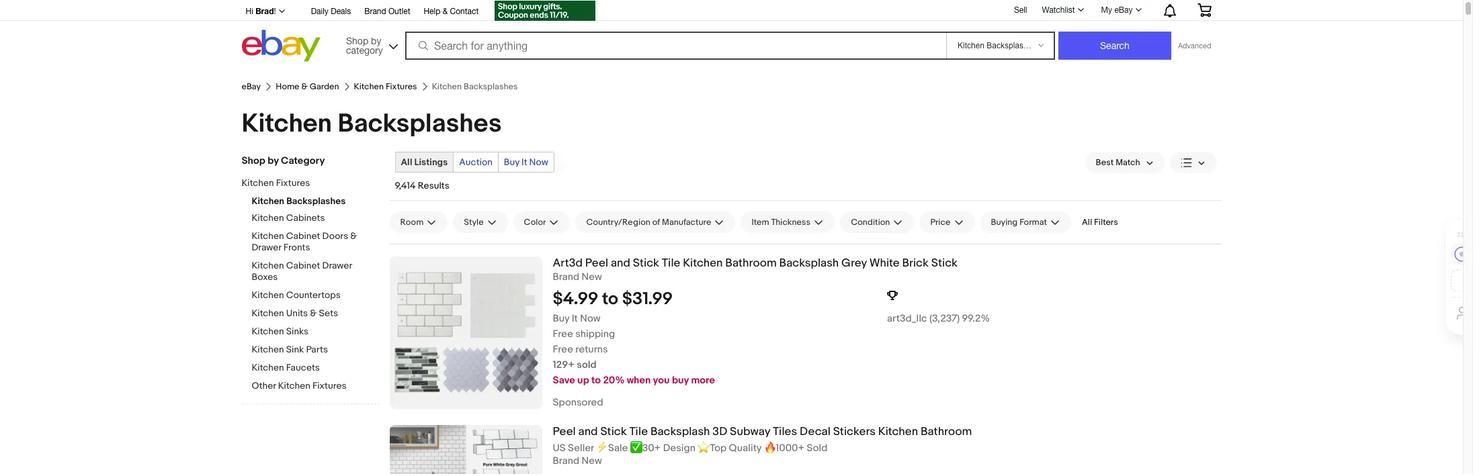 Task type: vqa. For each thing, say whether or not it's contained in the screenshot.
Shop by category dropdown button
yes



Task type: locate. For each thing, give the bounding box(es) containing it.
peel up 'us'
[[553, 426, 576, 439]]

backsplashes up 'kitchen cabinets' "link"
[[287, 196, 346, 207]]

0 vertical spatial ebay
[[1115, 5, 1133, 15]]

1 vertical spatial cabinet
[[286, 260, 320, 272]]

& inside help & contact link
[[443, 7, 448, 16]]

brand inside account navigation
[[365, 7, 386, 16]]

None submit
[[1059, 32, 1172, 60]]

$4.99 to $31.99 buy it now free shipping free returns 129+ sold save up to 20% when you buy more
[[553, 289, 715, 387]]

1 horizontal spatial by
[[371, 35, 382, 46]]

backsplash
[[780, 257, 839, 270], [651, 426, 710, 439]]

view: list view image
[[1181, 156, 1206, 170]]

daily deals
[[311, 7, 351, 16]]

buy down $4.99
[[553, 313, 570, 325]]

0 vertical spatial it
[[522, 157, 528, 168]]

2 free from the top
[[553, 343, 574, 356]]

0 horizontal spatial drawer
[[252, 242, 282, 254]]

1 vertical spatial buy
[[553, 313, 570, 325]]

ebay
[[1115, 5, 1133, 15], [242, 81, 261, 92]]

ebay right my
[[1115, 5, 1133, 15]]

fixtures for kitchen fixtures
[[386, 81, 417, 92]]

&
[[443, 7, 448, 16], [302, 81, 308, 92], [351, 231, 357, 242], [310, 308, 317, 319]]

and up seller
[[579, 426, 598, 439]]

1 horizontal spatial backsplash
[[780, 257, 839, 270]]

shop for shop by category
[[346, 35, 369, 46]]

new
[[582, 271, 602, 284], [582, 455, 602, 468]]

by down the brand outlet link
[[371, 35, 382, 46]]

tile inside 'art3d peel and stick tile kitchen bathroom backsplash grey white brick stick brand new'
[[662, 257, 681, 270]]

0 horizontal spatial backsplash
[[651, 426, 710, 439]]

0 vertical spatial free
[[553, 328, 574, 341]]

cabinet
[[286, 231, 320, 242], [286, 260, 320, 272]]

1 horizontal spatial ebay
[[1115, 5, 1133, 15]]

it inside $4.99 to $31.99 buy it now free shipping free returns 129+ sold save up to 20% when you buy more
[[572, 313, 578, 325]]

advanced
[[1179, 42, 1212, 50]]

you
[[653, 374, 670, 387]]

sets
[[319, 308, 338, 319]]

tile up $31.99
[[662, 257, 681, 270]]

0 vertical spatial backsplashes
[[338, 108, 502, 140]]

tile up '✅30+'
[[630, 426, 648, 439]]

other kitchen fixtures link
[[252, 381, 380, 393]]

0 horizontal spatial tile
[[630, 426, 648, 439]]

main content
[[390, 140, 1222, 475]]

drawer up boxes
[[252, 242, 282, 254]]

it down $4.99
[[572, 313, 578, 325]]

shop down deals
[[346, 35, 369, 46]]

1 horizontal spatial it
[[572, 313, 578, 325]]

1 vertical spatial new
[[582, 455, 602, 468]]

peel inside peel and stick tile backsplash 3d subway tiles decal stickers kitchen bathroom us seller ⚡sale ✅30+ design ⭐top quality 🔥1000+ sold brand new
[[553, 426, 576, 439]]

& right help
[[443, 7, 448, 16]]

0 vertical spatial new
[[582, 271, 602, 284]]

by
[[371, 35, 382, 46], [268, 155, 279, 167]]

fixtures down kitchen faucets link
[[313, 381, 347, 392]]

0 vertical spatial peel
[[586, 257, 609, 270]]

kitchen fixtures kitchen backsplashes kitchen cabinets kitchen cabinet doors & drawer fronts kitchen cabinet drawer boxes kitchen countertops kitchen units & sets kitchen sinks kitchen sink parts kitchen faucets other kitchen fixtures
[[242, 178, 357, 392]]

match
[[1116, 157, 1141, 168]]

shop for shop by category
[[242, 155, 265, 167]]

stick up $31.99
[[633, 257, 660, 270]]

buy inside $4.99 to $31.99 buy it now free shipping free returns 129+ sold save up to 20% when you buy more
[[553, 313, 570, 325]]

0 horizontal spatial shop
[[242, 155, 265, 167]]

get the coupon image
[[495, 1, 596, 21]]

1 horizontal spatial now
[[580, 313, 601, 325]]

1 vertical spatial backsplash
[[651, 426, 710, 439]]

it
[[522, 157, 528, 168], [572, 313, 578, 325]]

help & contact
[[424, 7, 479, 16]]

0 vertical spatial and
[[611, 257, 631, 270]]

all filters
[[1083, 217, 1119, 228]]

1 new from the top
[[582, 271, 602, 284]]

0 vertical spatial fixtures
[[386, 81, 417, 92]]

all inside button
[[1083, 217, 1093, 228]]

by left "category"
[[268, 155, 279, 167]]

3d
[[713, 426, 728, 439]]

more
[[692, 374, 715, 387]]

0 vertical spatial cabinet
[[286, 231, 320, 242]]

sell link
[[1009, 5, 1034, 15]]

2 horizontal spatial stick
[[932, 257, 958, 270]]

cabinet down fronts
[[286, 260, 320, 272]]

shop by category banner
[[238, 0, 1222, 65]]

1 vertical spatial it
[[572, 313, 578, 325]]

1 free from the top
[[553, 328, 574, 341]]

hi
[[246, 7, 253, 16]]

1 vertical spatial tile
[[630, 426, 648, 439]]

and inside 'art3d peel and stick tile kitchen bathroom backsplash grey white brick stick brand new'
[[611, 257, 631, 270]]

fixtures up kitchen backsplashes
[[386, 81, 417, 92]]

brand outlet link
[[365, 5, 410, 20]]

and
[[611, 257, 631, 270], [579, 426, 598, 439]]

stick right the brick
[[932, 257, 958, 270]]

1 horizontal spatial fixtures
[[313, 381, 347, 392]]

quality
[[729, 442, 762, 455]]

now up shipping
[[580, 313, 601, 325]]

1 horizontal spatial and
[[611, 257, 631, 270]]

brand inside 'art3d peel and stick tile kitchen bathroom backsplash grey white brick stick brand new'
[[553, 271, 580, 284]]

it right auction
[[522, 157, 528, 168]]

1 horizontal spatial stick
[[633, 257, 660, 270]]

room
[[400, 217, 424, 228]]

new right 'us'
[[582, 455, 602, 468]]

shipping
[[576, 328, 615, 341]]

bathroom inside peel and stick tile backsplash 3d subway tiles decal stickers kitchen bathroom us seller ⚡sale ✅30+ design ⭐top quality 🔥1000+ sold brand new
[[921, 426, 973, 439]]

0 horizontal spatial to
[[592, 374, 601, 387]]

20%
[[603, 374, 625, 387]]

to right $4.99
[[603, 289, 619, 310]]

1 horizontal spatial buy
[[553, 313, 570, 325]]

1 horizontal spatial all
[[1083, 217, 1093, 228]]

0 horizontal spatial all
[[401, 157, 413, 168]]

kitchen units & sets link
[[252, 308, 380, 321]]

tiles
[[773, 426, 798, 439]]

drawer down doors
[[322, 260, 352, 272]]

shop left "category"
[[242, 155, 265, 167]]

sold
[[807, 442, 828, 455]]

buying format button
[[981, 212, 1072, 233]]

art3d_llc
[[888, 313, 928, 325]]

0 horizontal spatial fixtures
[[276, 178, 310, 189]]

🔥1000+
[[764, 442, 805, 455]]

style
[[464, 217, 484, 228]]

kitchen backsplashes
[[242, 108, 502, 140]]

sinks
[[286, 326, 309, 338]]

1 vertical spatial brand
[[553, 271, 580, 284]]

sold
[[577, 359, 597, 372]]

art3d_llc (3,237) 99.2%
[[888, 313, 990, 325]]

0 vertical spatial bathroom
[[726, 257, 777, 270]]

0 horizontal spatial stick
[[601, 426, 627, 439]]

all left the filters
[[1083, 217, 1093, 228]]

bathroom
[[726, 257, 777, 270], [921, 426, 973, 439]]

1 horizontal spatial tile
[[662, 257, 681, 270]]

0 vertical spatial all
[[401, 157, 413, 168]]

backsplashes up all listings
[[338, 108, 502, 140]]

1 vertical spatial shop
[[242, 155, 265, 167]]

hi brad !
[[246, 6, 276, 16]]

0 horizontal spatial peel
[[553, 426, 576, 439]]

price
[[931, 217, 951, 228]]

shop inside shop by category
[[346, 35, 369, 46]]

item
[[752, 217, 770, 228]]

fixtures down "category"
[[276, 178, 310, 189]]

kitchen fixtures link up kitchen backsplashes
[[354, 81, 417, 92]]

1 vertical spatial by
[[268, 155, 279, 167]]

new inside peel and stick tile backsplash 3d subway tiles decal stickers kitchen bathroom us seller ⚡sale ✅30+ design ⭐top quality 🔥1000+ sold brand new
[[582, 455, 602, 468]]

1 vertical spatial all
[[1083, 217, 1093, 228]]

style button
[[453, 212, 508, 233]]

backsplash up design
[[651, 426, 710, 439]]

1 vertical spatial fixtures
[[276, 178, 310, 189]]

1 horizontal spatial bathroom
[[921, 426, 973, 439]]

1 vertical spatial backsplashes
[[287, 196, 346, 207]]

0 vertical spatial by
[[371, 35, 382, 46]]

ebay left home at the left of the page
[[242, 81, 261, 92]]

buy right auction
[[504, 157, 520, 168]]

sink
[[286, 344, 304, 356]]

1 vertical spatial free
[[553, 343, 574, 356]]

2 horizontal spatial fixtures
[[386, 81, 417, 92]]

and down country/region
[[611, 257, 631, 270]]

now up color dropdown button
[[530, 157, 549, 168]]

1 vertical spatial now
[[580, 313, 601, 325]]

backsplash down "thickness"
[[780, 257, 839, 270]]

0 vertical spatial shop
[[346, 35, 369, 46]]

free
[[553, 328, 574, 341], [553, 343, 574, 356]]

countertops
[[286, 290, 341, 301]]

fixtures
[[386, 81, 417, 92], [276, 178, 310, 189], [313, 381, 347, 392]]

1 horizontal spatial drawer
[[322, 260, 352, 272]]

auction link
[[454, 153, 498, 172]]

home
[[276, 81, 300, 92]]

all
[[401, 157, 413, 168], [1083, 217, 1093, 228]]

Search for anything text field
[[407, 33, 944, 59]]

0 horizontal spatial bathroom
[[726, 257, 777, 270]]

kitchen fixtures link
[[354, 81, 417, 92], [242, 178, 370, 190]]

0 vertical spatial buy
[[504, 157, 520, 168]]

0 horizontal spatial buy
[[504, 157, 520, 168]]

$31.99
[[623, 289, 673, 310]]

shop by category
[[242, 155, 325, 167]]

0 horizontal spatial and
[[579, 426, 598, 439]]

0 horizontal spatial by
[[268, 155, 279, 167]]

1 horizontal spatial shop
[[346, 35, 369, 46]]

now inside $4.99 to $31.99 buy it now free shipping free returns 129+ sold save up to 20% when you buy more
[[580, 313, 601, 325]]

kitchen fixtures link down "category"
[[242, 178, 370, 190]]

returns
[[576, 343, 608, 356]]

1 vertical spatial kitchen fixtures link
[[242, 178, 370, 190]]

1 vertical spatial and
[[579, 426, 598, 439]]

0 vertical spatial now
[[530, 157, 549, 168]]

⚡sale
[[596, 442, 628, 455]]

kitchen faucets link
[[252, 362, 380, 375]]

all up the 9,414
[[401, 157, 413, 168]]

0 vertical spatial tile
[[662, 257, 681, 270]]

0 vertical spatial backsplash
[[780, 257, 839, 270]]

kitchen cabinets link
[[252, 212, 380, 225]]

ebay inside my ebay link
[[1115, 5, 1133, 15]]

now
[[530, 157, 549, 168], [580, 313, 601, 325]]

1 vertical spatial peel
[[553, 426, 576, 439]]

backsplashes
[[338, 108, 502, 140], [287, 196, 346, 207]]

us
[[553, 442, 566, 455]]

stick up ⚡sale
[[601, 426, 627, 439]]

brand left outlet
[[365, 7, 386, 16]]

outlet
[[389, 7, 410, 16]]

1 horizontal spatial peel
[[586, 257, 609, 270]]

1 vertical spatial bathroom
[[921, 426, 973, 439]]

1 horizontal spatial to
[[603, 289, 619, 310]]

to right up
[[592, 374, 601, 387]]

new up $4.99
[[582, 271, 602, 284]]

2 new from the top
[[582, 455, 602, 468]]

format
[[1020, 217, 1048, 228]]

all listings link
[[396, 153, 453, 172]]

buy it now link
[[499, 153, 554, 172]]

0 horizontal spatial ebay
[[242, 81, 261, 92]]

1 vertical spatial drawer
[[322, 260, 352, 272]]

by inside shop by category
[[371, 35, 382, 46]]

to
[[603, 289, 619, 310], [592, 374, 601, 387]]

brand left ⚡sale
[[553, 455, 580, 468]]

advanced link
[[1172, 32, 1219, 59]]

peel right art3d at bottom
[[586, 257, 609, 270]]

peel
[[586, 257, 609, 270], [553, 426, 576, 439]]

kitchen cabinet drawer boxes link
[[252, 260, 380, 284]]

0 vertical spatial brand
[[365, 7, 386, 16]]

brand down art3d at bottom
[[553, 271, 580, 284]]

top rated plus image
[[888, 291, 898, 301]]

2 vertical spatial brand
[[553, 455, 580, 468]]

bathroom inside 'art3d peel and stick tile kitchen bathroom backsplash grey white brick stick brand new'
[[726, 257, 777, 270]]

best match
[[1096, 157, 1141, 168]]

new inside 'art3d peel and stick tile kitchen bathroom backsplash grey white brick stick brand new'
[[582, 271, 602, 284]]

kitchen fixtures
[[354, 81, 417, 92]]

cabinet down cabinets at the top
[[286, 231, 320, 242]]

art3d peel and stick tile kitchen bathroom backsplash grey white brick stick brand new
[[553, 257, 958, 284]]



Task type: describe. For each thing, give the bounding box(es) containing it.
country/region
[[587, 217, 651, 228]]

cabinets
[[286, 212, 325, 224]]

color
[[524, 217, 546, 228]]

seller
[[568, 442, 594, 455]]

brand outlet
[[365, 7, 410, 16]]

white
[[870, 257, 900, 270]]

brand inside peel and stick tile backsplash 3d subway tiles decal stickers kitchen bathroom us seller ⚡sale ✅30+ design ⭐top quality 🔥1000+ sold brand new
[[553, 455, 580, 468]]

item thickness button
[[741, 212, 835, 233]]

backsplash inside 'art3d peel and stick tile kitchen bathroom backsplash grey white brick stick brand new'
[[780, 257, 839, 270]]

listings
[[415, 157, 448, 168]]

by for category
[[268, 155, 279, 167]]

parts
[[306, 344, 328, 356]]

& right home at the left of the page
[[302, 81, 308, 92]]

thickness
[[772, 217, 811, 228]]

item thickness
[[752, 217, 811, 228]]

brad
[[256, 6, 274, 16]]

none submit inside shop by category banner
[[1059, 32, 1172, 60]]

129+
[[553, 359, 575, 372]]

boxes
[[252, 272, 278, 283]]

!
[[274, 7, 276, 16]]

ebay link
[[242, 81, 261, 92]]

account navigation
[[238, 0, 1222, 23]]

daily
[[311, 7, 329, 16]]

all for all listings
[[401, 157, 413, 168]]

✅30+
[[631, 442, 661, 455]]

main content containing $4.99
[[390, 140, 1222, 475]]

buy
[[672, 374, 689, 387]]

peel inside 'art3d peel and stick tile kitchen bathroom backsplash grey white brick stick brand new'
[[586, 257, 609, 270]]

fixtures for kitchen fixtures kitchen backsplashes kitchen cabinets kitchen cabinet doors & drawer fronts kitchen cabinet drawer boxes kitchen countertops kitchen units & sets kitchen sinks kitchen sink parts kitchen faucets other kitchen fixtures
[[276, 178, 310, 189]]

peel and stick tile backsplash 3d subway tiles decal stickers kitchen bathroom link
[[553, 426, 1222, 440]]

of
[[653, 217, 660, 228]]

backsplashes inside the kitchen fixtures kitchen backsplashes kitchen cabinets kitchen cabinet doors & drawer fronts kitchen cabinet drawer boxes kitchen countertops kitchen units & sets kitchen sinks kitchen sink parts kitchen faucets other kitchen fixtures
[[287, 196, 346, 207]]

shop by category
[[346, 35, 383, 55]]

condition
[[851, 217, 891, 228]]

grey
[[842, 257, 867, 270]]

room button
[[390, 212, 448, 233]]

fronts
[[284, 242, 310, 254]]

garden
[[310, 81, 339, 92]]

shop by category button
[[340, 30, 401, 59]]

0 horizontal spatial it
[[522, 157, 528, 168]]

color button
[[513, 212, 571, 233]]

buying format
[[992, 217, 1048, 228]]

all for all filters
[[1083, 217, 1093, 228]]

home & garden
[[276, 81, 339, 92]]

1 vertical spatial to
[[592, 374, 601, 387]]

backsplash inside peel and stick tile backsplash 3d subway tiles decal stickers kitchen bathroom us seller ⚡sale ✅30+ design ⭐top quality 🔥1000+ sold brand new
[[651, 426, 710, 439]]

99.2%
[[963, 313, 990, 325]]

manufacture
[[662, 217, 712, 228]]

filters
[[1095, 217, 1119, 228]]

kitchen sinks link
[[252, 326, 380, 339]]

contact
[[450, 7, 479, 16]]

other
[[252, 381, 276, 392]]

art3d
[[553, 257, 583, 270]]

9,414
[[395, 180, 416, 192]]

best
[[1096, 157, 1114, 168]]

subway
[[730, 426, 771, 439]]

by for category
[[371, 35, 382, 46]]

0 vertical spatial kitchen fixtures link
[[354, 81, 417, 92]]

& right doors
[[351, 231, 357, 242]]

(3,237)
[[930, 313, 960, 325]]

$4.99
[[553, 289, 599, 310]]

category
[[281, 155, 325, 167]]

your shopping cart image
[[1197, 3, 1213, 17]]

tile inside peel and stick tile backsplash 3d subway tiles decal stickers kitchen bathroom us seller ⚡sale ✅30+ design ⭐top quality 🔥1000+ sold brand new
[[630, 426, 648, 439]]

save
[[553, 374, 575, 387]]

kitchen inside 'art3d peel and stick tile kitchen bathroom backsplash grey white brick stick brand new'
[[683, 257, 723, 270]]

1 vertical spatial ebay
[[242, 81, 261, 92]]

category
[[346, 45, 383, 55]]

art3d peel and stick tile kitchen bathroom backsplash grey white brick stick link
[[553, 257, 1222, 271]]

0 horizontal spatial now
[[530, 157, 549, 168]]

doors
[[322, 231, 348, 242]]

results
[[418, 180, 450, 192]]

sponsored
[[553, 397, 604, 410]]

help & contact link
[[424, 5, 479, 20]]

sell
[[1015, 5, 1028, 15]]

1 cabinet from the top
[[286, 231, 320, 242]]

0 vertical spatial drawer
[[252, 242, 282, 254]]

0 vertical spatial to
[[603, 289, 619, 310]]

kitchen countertops link
[[252, 290, 380, 303]]

all filters button
[[1077, 212, 1124, 233]]

best match button
[[1086, 152, 1165, 173]]

2 cabinet from the top
[[286, 260, 320, 272]]

my ebay link
[[1094, 2, 1148, 18]]

all listings
[[401, 157, 448, 168]]

and inside peel and stick tile backsplash 3d subway tiles decal stickers kitchen bathroom us seller ⚡sale ✅30+ design ⭐top quality 🔥1000+ sold brand new
[[579, 426, 598, 439]]

my
[[1102, 5, 1113, 15]]

help
[[424, 7, 441, 16]]

kitchen inside peel and stick tile backsplash 3d subway tiles decal stickers kitchen bathroom us seller ⚡sale ✅30+ design ⭐top quality 🔥1000+ sold brand new
[[879, 426, 919, 439]]

⭐top
[[698, 442, 727, 455]]

2 vertical spatial fixtures
[[313, 381, 347, 392]]

home & garden link
[[276, 81, 339, 92]]

country/region of manufacture
[[587, 217, 712, 228]]

art3d peel and stick tile kitchen bathroom backsplash grey white brick stick image
[[390, 257, 542, 410]]

& left sets
[[310, 308, 317, 319]]

peel and stick tile backsplash 3d subway tiles decal stickers kitchen bathroom us seller ⚡sale ✅30+ design ⭐top quality 🔥1000+ sold brand new
[[553, 426, 973, 468]]

watchlist link
[[1035, 2, 1090, 18]]

faucets
[[286, 362, 320, 374]]

kitchen sink parts link
[[252, 344, 380, 357]]

up
[[578, 374, 590, 387]]

brick
[[903, 257, 929, 270]]

auction
[[459, 157, 493, 168]]

country/region of manufacture button
[[576, 212, 736, 233]]

design
[[663, 442, 696, 455]]

stick inside peel and stick tile backsplash 3d subway tiles decal stickers kitchen bathroom us seller ⚡sale ✅30+ design ⭐top quality 🔥1000+ sold brand new
[[601, 426, 627, 439]]

decal
[[800, 426, 831, 439]]



